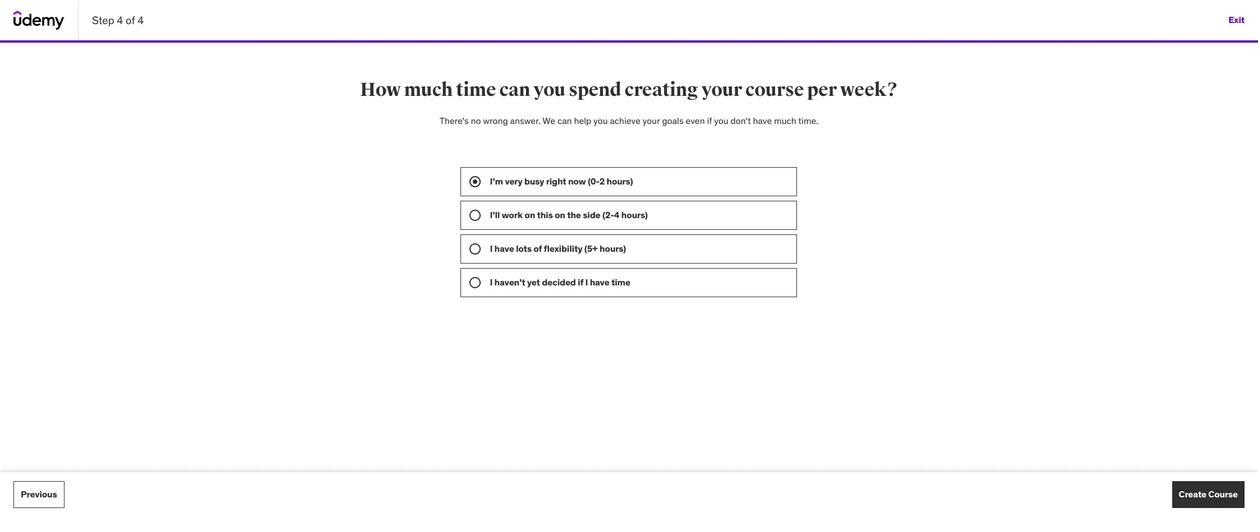 Task type: vqa. For each thing, say whether or not it's contained in the screenshot.
scientist inside these people are awesome and they took me from the beginning to becoming a data scientist in deep learning. sufficient to build my client ai app, and they concluded with a similar app to what i needed. just that i haven't seen the applications of all the sections before the regression and deep learning sections, but i'm sure further reading will expose them to me as they're still foundations to deep learning.
no



Task type: locate. For each thing, give the bounding box(es) containing it.
wrong
[[483, 115, 508, 126]]

0 horizontal spatial on
[[525, 209, 535, 221]]

1 vertical spatial if
[[578, 277, 584, 288]]

0 vertical spatial your
[[702, 78, 742, 102]]

if right even
[[707, 115, 712, 126]]

exit
[[1229, 14, 1245, 25]]

i left haven't
[[490, 277, 493, 288]]

much left 'time.'
[[774, 115, 797, 126]]

time.
[[799, 115, 819, 126]]

create
[[1179, 489, 1207, 500]]

on left the
[[555, 209, 565, 221]]

2 vertical spatial have
[[590, 277, 610, 288]]

you up the we
[[534, 78, 566, 102]]

side
[[583, 209, 601, 221]]

very
[[505, 176, 523, 187]]

hours) right 2
[[607, 176, 633, 187]]

don't
[[731, 115, 751, 126]]

exit button
[[1229, 7, 1245, 34]]

1 vertical spatial hours)
[[622, 209, 648, 221]]

much
[[404, 78, 453, 102], [774, 115, 797, 126]]

have down (5+
[[590, 277, 610, 288]]

if right decided at the left of page
[[578, 277, 584, 288]]

1 horizontal spatial your
[[702, 78, 742, 102]]

2 on from the left
[[555, 209, 565, 221]]

i for i have lots of flexibility (5+ hours)
[[490, 243, 493, 254]]

1 vertical spatial much
[[774, 115, 797, 126]]

0 horizontal spatial have
[[495, 243, 514, 254]]

have right 'don't'
[[753, 115, 772, 126]]

yet
[[527, 277, 540, 288]]

0 vertical spatial can
[[499, 78, 530, 102]]

0 horizontal spatial time
[[456, 78, 496, 102]]

hours) right the (2-
[[622, 209, 648, 221]]

goals
[[662, 115, 684, 126]]

time
[[456, 78, 496, 102], [612, 277, 631, 288]]

on
[[525, 209, 535, 221], [555, 209, 565, 221]]

i'll work on this on the side (2-4 hours)
[[490, 209, 648, 221]]

previous
[[21, 489, 57, 500]]

2 vertical spatial hours)
[[600, 243, 626, 254]]

i'm
[[490, 176, 503, 187]]

0 vertical spatial much
[[404, 78, 453, 102]]

your
[[702, 78, 742, 102], [643, 115, 660, 126]]

have
[[753, 115, 772, 126], [495, 243, 514, 254], [590, 277, 610, 288]]

0 horizontal spatial can
[[499, 78, 530, 102]]

i'll
[[490, 209, 500, 221]]

lots
[[516, 243, 532, 254]]

1 horizontal spatial time
[[612, 277, 631, 288]]

0 vertical spatial have
[[753, 115, 772, 126]]

you left 'don't'
[[714, 115, 729, 126]]

2 horizontal spatial 4
[[614, 209, 620, 221]]

can
[[499, 78, 530, 102], [558, 115, 572, 126]]

1 horizontal spatial of
[[534, 243, 542, 254]]

1 vertical spatial have
[[495, 243, 514, 254]]

i
[[490, 243, 493, 254], [490, 277, 493, 288], [585, 277, 588, 288]]

hours)
[[607, 176, 633, 187], [622, 209, 648, 221], [600, 243, 626, 254]]

on left this
[[525, 209, 535, 221]]

create course
[[1179, 489, 1238, 500]]

i left lots
[[490, 243, 493, 254]]

have left lots
[[495, 243, 514, 254]]

1 horizontal spatial if
[[707, 115, 712, 126]]

i haven't yet decided if i have time
[[490, 277, 631, 288]]

0 horizontal spatial 4
[[117, 13, 123, 27]]

0 vertical spatial time
[[456, 78, 496, 102]]

hours) right (5+
[[600, 243, 626, 254]]

1 horizontal spatial 4
[[138, 13, 144, 27]]

0 vertical spatial of
[[126, 13, 135, 27]]

we
[[543, 115, 555, 126]]

0 vertical spatial if
[[707, 115, 712, 126]]

2
[[600, 176, 605, 187]]

if
[[707, 115, 712, 126], [578, 277, 584, 288]]

your left "goals"
[[643, 115, 660, 126]]

(2-
[[602, 209, 614, 221]]

of right lots
[[534, 243, 542, 254]]

how much time can you spend creating your course per week?
[[360, 78, 898, 102]]

1 vertical spatial can
[[558, 115, 572, 126]]

1 horizontal spatial have
[[590, 277, 610, 288]]

of
[[126, 13, 135, 27], [534, 243, 542, 254]]

you
[[534, 78, 566, 102], [594, 115, 608, 126], [714, 115, 729, 126]]

1 vertical spatial time
[[612, 277, 631, 288]]

can right the we
[[558, 115, 572, 126]]

even
[[686, 115, 705, 126]]

4
[[117, 13, 123, 27], [138, 13, 144, 27], [614, 209, 620, 221]]

your up 'don't'
[[702, 78, 742, 102]]

can up answer. in the left of the page
[[499, 78, 530, 102]]

previous button
[[13, 481, 64, 508]]

(0-
[[588, 176, 600, 187]]

2 horizontal spatial you
[[714, 115, 729, 126]]

of right step
[[126, 13, 135, 27]]

0 horizontal spatial much
[[404, 78, 453, 102]]

1 horizontal spatial on
[[555, 209, 565, 221]]

0 horizontal spatial your
[[643, 115, 660, 126]]

course
[[1209, 489, 1238, 500]]

much up there's
[[404, 78, 453, 102]]

you right help
[[594, 115, 608, 126]]

0 horizontal spatial of
[[126, 13, 135, 27]]



Task type: describe. For each thing, give the bounding box(es) containing it.
0 vertical spatial hours)
[[607, 176, 633, 187]]

udemy image
[[13, 11, 65, 30]]

per
[[807, 78, 837, 102]]

step
[[92, 13, 114, 27]]

no
[[471, 115, 481, 126]]

i for i haven't yet decided if i have time
[[490, 277, 493, 288]]

week?
[[840, 78, 898, 102]]

2 horizontal spatial have
[[753, 115, 772, 126]]

step 4 of 4 element
[[0, 40, 1258, 43]]

work
[[502, 209, 523, 221]]

0 horizontal spatial you
[[534, 78, 566, 102]]

there's no wrong answer. we can help you achieve your goals even if you don't have much time.
[[440, 115, 819, 126]]

create course button
[[1172, 481, 1245, 508]]

right
[[546, 176, 566, 187]]

decided
[[542, 277, 576, 288]]

how
[[360, 78, 401, 102]]

spend
[[569, 78, 621, 102]]

step 4 of 4
[[92, 13, 144, 27]]

the
[[567, 209, 581, 221]]

achieve
[[610, 115, 641, 126]]

(5+
[[584, 243, 598, 254]]

now
[[568, 176, 586, 187]]

course
[[746, 78, 804, 102]]

help
[[574, 115, 592, 126]]

1 vertical spatial of
[[534, 243, 542, 254]]

i right decided at the left of page
[[585, 277, 588, 288]]

answer.
[[510, 115, 541, 126]]

1 horizontal spatial can
[[558, 115, 572, 126]]

1 horizontal spatial much
[[774, 115, 797, 126]]

there's
[[440, 115, 469, 126]]

1 on from the left
[[525, 209, 535, 221]]

busy
[[524, 176, 544, 187]]

1 horizontal spatial you
[[594, 115, 608, 126]]

flexibility
[[544, 243, 583, 254]]

haven't
[[495, 277, 525, 288]]

i have lots of flexibility (5+ hours)
[[490, 243, 626, 254]]

1 vertical spatial your
[[643, 115, 660, 126]]

creating
[[625, 78, 698, 102]]

this
[[537, 209, 553, 221]]

i'm very busy right now (0-2 hours)
[[490, 176, 633, 187]]

0 horizontal spatial if
[[578, 277, 584, 288]]



